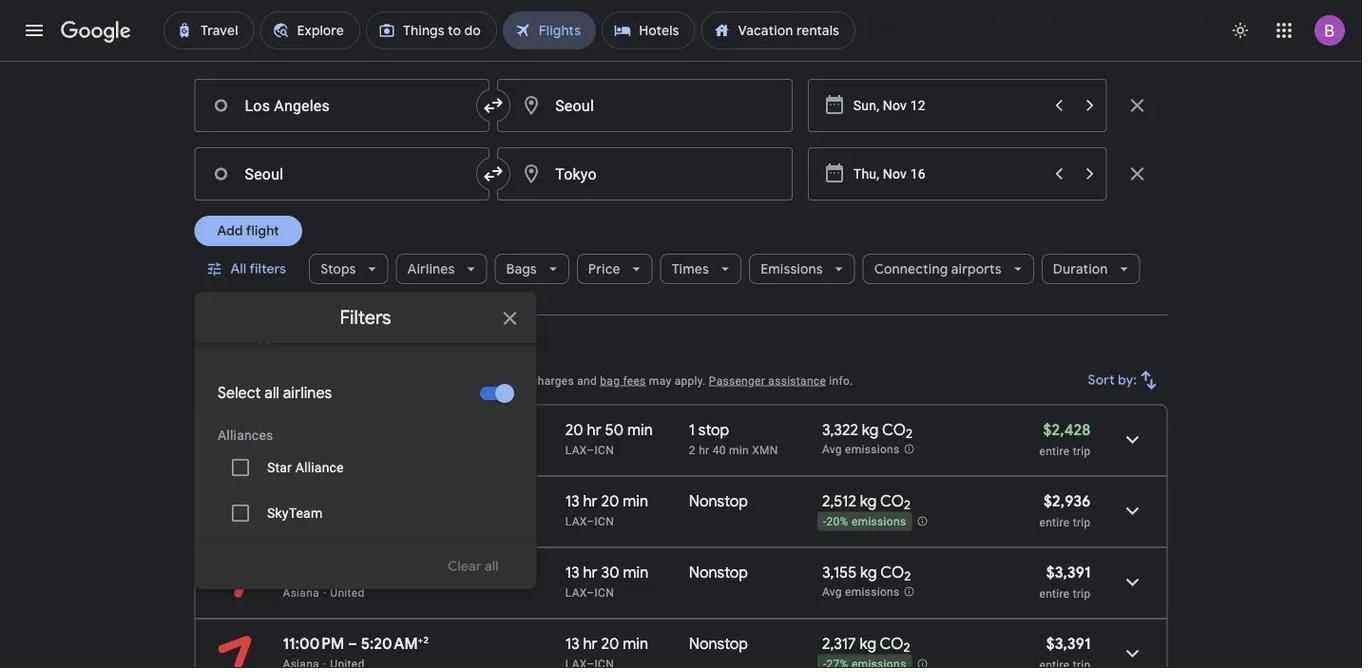 Task type: vqa. For each thing, say whether or not it's contained in the screenshot.
Air
yes



Task type: describe. For each thing, give the bounding box(es) containing it.
trip for $3,391
[[1073, 587, 1091, 601]]

nonstop flight. element for 30
[[689, 563, 748, 585]]

all flights to seoul
[[194, 345, 352, 369]]

emissions button
[[749, 246, 855, 292]]

connecting
[[874, 261, 948, 278]]

2 for 3,155
[[905, 569, 911, 585]]

-20% emissions
[[823, 516, 907, 529]]

include
[[231, 374, 270, 387]]

$2,428
[[1044, 420, 1091, 440]]

seoul
[[303, 345, 352, 369]]

add flight
[[217, 223, 279, 240]]

trip for $2,428
[[1073, 445, 1091, 458]]

asiana
[[283, 586, 319, 600]]

co for 3,322
[[882, 420, 906, 440]]

2 inside 1 stop 2 hr 40 min xmn
[[689, 444, 696, 457]]

sort by:
[[1089, 372, 1138, 389]]

total duration 13 hr 20 min. element for 2,512
[[566, 492, 689, 514]]

avg emissions for 3,322
[[822, 443, 900, 457]]

nonstop for 20
[[689, 492, 748, 511]]

3,155 kg co 2
[[822, 563, 911, 585]]

airlines
[[283, 384, 332, 403]]

trip for $2,936
[[1073, 516, 1091, 529]]

13 hr 20 min lax – icn
[[566, 492, 649, 528]]

2,317
[[822, 634, 856, 654]]

min inside 1 stop 2 hr 40 min xmn
[[729, 444, 749, 457]]

change appearance image
[[1218, 8, 1264, 53]]

0 horizontal spatial airlines
[[217, 329, 271, 348]]

all filters
[[231, 261, 286, 278]]

avg for 3,322
[[822, 443, 842, 457]]

required
[[273, 374, 317, 387]]

filters
[[340, 305, 391, 329]]

13 hr 30 min lax – icn
[[566, 563, 649, 600]]

emissions
[[761, 261, 823, 278]]

1 stop flight. element
[[689, 420, 730, 443]]

passenger assistance button
[[709, 374, 826, 387]]

flight
[[246, 223, 279, 240]]

$2,936
[[1044, 492, 1091, 511]]

$2,936 entire trip
[[1040, 492, 1091, 529]]

20 inside 20 hr 50 min lax – icn
[[566, 420, 584, 440]]

premia
[[301, 515, 339, 528]]

1
[[689, 420, 695, 440]]

Arrival time: 5:20 AM on  Tuesday, November 14. text field
[[361, 634, 429, 654]]

lax for 20 hr 50 min
[[566, 444, 587, 457]]

assistance
[[769, 374, 826, 387]]

20 for 13 hr 20 min
[[601, 634, 619, 654]]

2 for 3,322
[[906, 426, 913, 442]]

taxes
[[320, 374, 349, 387]]

kg for 3,322
[[862, 420, 879, 440]]

select
[[217, 384, 261, 403]]

+ inside '11:00 pm – 5:20 am + 2'
[[418, 634, 424, 646]]

1 vertical spatial emissions
[[852, 516, 907, 529]]

11:00 pm
[[283, 634, 344, 654]]

5:20 am
[[361, 634, 418, 654]]

2 for 2,512
[[904, 498, 911, 514]]

-
[[823, 516, 827, 529]]

9:50 am air premia inc
[[283, 492, 358, 528]]

swap origin and destination. image for departure text box
[[482, 94, 505, 117]]

all
[[264, 384, 279, 403]]

entire for $2,936
[[1040, 516, 1070, 529]]

$3,391 for $3,391 entire trip
[[1047, 563, 1091, 582]]

stop
[[699, 420, 730, 440]]

min for 13 hr 30 min
[[623, 563, 649, 582]]

xmn
[[752, 444, 779, 457]]

select all airlines
[[217, 384, 332, 403]]

hr for 13 hr 20 min
[[583, 492, 598, 511]]

3 nonstop flight. element from the top
[[689, 634, 748, 657]]

2 fees from the left
[[623, 374, 646, 387]]

min down 13 hr 30 min lax – icn
[[623, 634, 649, 654]]

2 inside '11:00 pm – 5:20 am + 2'
[[424, 634, 429, 646]]

all for all filters
[[231, 261, 247, 278]]

may
[[649, 374, 672, 387]]

min for 20 hr 50 min
[[628, 420, 653, 440]]

united
[[330, 586, 365, 600]]

duration button
[[1042, 246, 1141, 292]]

50
[[605, 420, 624, 440]]

stops button
[[309, 246, 389, 292]]

Departure text field
[[854, 80, 1043, 131]]

11:00 pm – 5:20 am + 2
[[283, 634, 429, 654]]

charges
[[532, 374, 574, 387]]

nonstop for 30
[[689, 563, 748, 582]]

kg for 2,512
[[860, 492, 877, 511]]

for
[[388, 374, 403, 387]]

times
[[672, 261, 710, 278]]

2,512
[[822, 492, 857, 511]]

connecting airports
[[874, 261, 1002, 278]]

total duration 13 hr 30 min. element
[[566, 563, 689, 585]]

co for 2,512
[[881, 492, 904, 511]]

air
[[283, 515, 298, 528]]

apply.
[[675, 374, 706, 387]]



Task type: locate. For each thing, give the bounding box(es) containing it.
all inside button
[[231, 261, 247, 278]]

emissions for 3,155
[[845, 586, 900, 599]]

0 vertical spatial all
[[231, 261, 247, 278]]

1 vertical spatial swap origin and destination. image
[[482, 163, 505, 185]]

entire down $2,936
[[1040, 516, 1070, 529]]

bag fees button
[[600, 374, 646, 387]]

icn inside 20 hr 50 min lax – icn
[[595, 444, 614, 457]]

to
[[281, 345, 299, 369]]

star alliance
[[267, 460, 343, 475]]

min right 30
[[623, 563, 649, 582]]

2 up -20% emissions
[[904, 498, 911, 514]]

lax
[[566, 444, 587, 457], [566, 515, 587, 528], [566, 586, 587, 600]]

2 for 2,317
[[904, 640, 911, 656]]

prices include required taxes + fees for 4 passengers. optional charges and bag fees may apply. passenger assistance
[[194, 374, 826, 387]]

0 vertical spatial $3,391
[[1047, 563, 1091, 582]]

3391 US dollars text field
[[1047, 634, 1091, 654]]

all for all flights to seoul
[[194, 345, 217, 369]]

price
[[588, 261, 621, 278]]

1 horizontal spatial +
[[418, 634, 424, 646]]

3391 US dollars text field
[[1047, 563, 1091, 582]]

1 $3,391 from the top
[[1047, 563, 1091, 582]]

4 inside popup button
[[357, 46, 364, 62]]

3 13 from the top
[[566, 634, 580, 654]]

flight details. leaves los angeles international airport at 11:00 pm on sunday, november 12 and arrives at incheon international airport at 5:20 am on tuesday, november 14. image
[[1110, 631, 1156, 668]]

3 entire from the top
[[1040, 587, 1070, 601]]

kg inside 3,155 kg co 2
[[861, 563, 877, 582]]

1 vertical spatial 4
[[406, 374, 413, 387]]

2 vertical spatial 20
[[601, 634, 619, 654]]

1 fees from the left
[[361, 374, 384, 387]]

– down total duration 20 hr 50 min. element at the bottom of the page
[[587, 444, 595, 457]]

2 lax from the top
[[566, 515, 587, 528]]

none search field containing filters
[[194, 31, 1168, 668]]

trip down $2,428 text box
[[1073, 445, 1091, 458]]

flights
[[221, 345, 276, 369]]

0 vertical spatial avg
[[822, 443, 842, 457]]

trip down $2,936
[[1073, 516, 1091, 529]]

alliances
[[217, 427, 273, 443]]

3 nonstop from the top
[[689, 634, 748, 654]]

kg for 2,317
[[860, 634, 877, 654]]

alliance
[[295, 460, 343, 475]]

entire inside $2,936 entire trip
[[1040, 516, 1070, 529]]

– down total duration 13 hr 30 min. element
[[587, 586, 595, 600]]

icn for 30
[[595, 586, 614, 600]]

fees right bag at bottom left
[[623, 374, 646, 387]]

entire down $3,391 text box
[[1040, 587, 1070, 601]]

lax up 13 hr 30 min lax – icn
[[566, 515, 587, 528]]

min right '40'
[[729, 444, 749, 457]]

1 avg emissions from the top
[[822, 443, 900, 457]]

duration
[[1053, 261, 1108, 278]]

$3,391 down $3,391 entire trip
[[1047, 634, 1091, 654]]

20 down 20 hr 50 min lax – icn at the bottom left
[[601, 492, 619, 511]]

4 button
[[322, 31, 398, 77]]

2 nonstop flight. element from the top
[[689, 563, 748, 585]]

bags button
[[495, 246, 569, 292]]

20 down 13 hr 30 min lax – icn
[[601, 634, 619, 654]]

hr inside 1 stop 2 hr 40 min xmn
[[699, 444, 710, 457]]

hr for 20 hr 50 min
[[587, 420, 602, 440]]

add flight button
[[194, 216, 302, 246]]

– inside 13 hr 30 min lax – icn
[[587, 586, 595, 600]]

2 vertical spatial trip
[[1073, 587, 1091, 601]]

min
[[628, 420, 653, 440], [729, 444, 749, 457], [623, 492, 649, 511], [623, 563, 649, 582], [623, 634, 649, 654]]

0 vertical spatial swap origin and destination. image
[[482, 94, 505, 117]]

2428 US dollars text field
[[1044, 420, 1091, 440]]

20%
[[827, 516, 849, 529]]

co inside 3,322 kg co 2
[[882, 420, 906, 440]]

flight details. leaves los angeles international airport at 9:50 am on sunday, november 12 and arrives at incheon international airport at 4:10 pm on monday, november 13. image
[[1110, 488, 1156, 534]]

Departure text field
[[854, 148, 1043, 200]]

star
[[267, 460, 291, 475]]

2 total duration 13 hr 20 min. element from the top
[[566, 634, 689, 657]]

lax for 13 hr 30 min
[[566, 586, 587, 600]]

hr inside total duration 13 hr 20 min. element
[[583, 634, 598, 654]]

$3,391
[[1047, 563, 1091, 582], [1047, 634, 1091, 654]]

+
[[352, 374, 358, 387], [418, 634, 424, 646]]

hr inside 13 hr 20 min lax – icn
[[583, 492, 598, 511]]

remove flight from los angeles to seoul on sun, nov 12 image
[[1126, 94, 1149, 117]]

2,317 kg co 2
[[822, 634, 911, 656]]

passenger
[[709, 374, 766, 387]]

lax inside 13 hr 30 min lax – icn
[[566, 586, 587, 600]]

leaves los angeles international airport at 11:00 pm on sunday, november 12 and arrives at incheon international airport at 5:20 am on tuesday, november 14. element
[[283, 634, 429, 654]]

co right 2,317
[[880, 634, 904, 654]]

0 vertical spatial entire
[[1040, 445, 1070, 458]]

total duration 13 hr 20 min. element for 2,317
[[566, 634, 689, 657]]

13 down 13 hr 30 min lax – icn
[[566, 634, 580, 654]]

icn for 20
[[595, 515, 614, 528]]

– left 5:20 am
[[348, 634, 357, 654]]

lax inside 13 hr 20 min lax – icn
[[566, 515, 587, 528]]

optional
[[484, 374, 529, 387]]

0 vertical spatial nonstop flight. element
[[689, 492, 748, 514]]

2 trip from the top
[[1073, 516, 1091, 529]]

1 vertical spatial total duration 13 hr 20 min. element
[[566, 634, 689, 657]]

13 down 20 hr 50 min lax – icn at the bottom left
[[566, 492, 580, 511]]

times button
[[661, 246, 742, 292]]

2 icn from the top
[[595, 515, 614, 528]]

2 vertical spatial nonstop
[[689, 634, 748, 654]]

co right 3,322
[[882, 420, 906, 440]]

kg inside 3,322 kg co 2
[[862, 420, 879, 440]]

remove flight from seoul to tokyo on thu, nov 16 image
[[1126, 163, 1149, 185]]

1 vertical spatial 13
[[566, 563, 580, 582]]

0 vertical spatial 13
[[566, 492, 580, 511]]

swap origin and destination. image for departure text field
[[482, 163, 505, 185]]

avg emissions
[[822, 443, 900, 457], [822, 586, 900, 599]]

skyteam
[[267, 505, 322, 521]]

1 horizontal spatial fees
[[623, 374, 646, 387]]

13 inside 13 hr 20 min lax – icn
[[566, 492, 580, 511]]

avg emissions down 3,322 kg co 2
[[822, 443, 900, 457]]

0 vertical spatial 20
[[566, 420, 584, 440]]

hr inside 13 hr 30 min lax – icn
[[583, 563, 598, 582]]

2936 US dollars text field
[[1044, 492, 1091, 511]]

0 vertical spatial 4
[[357, 46, 364, 62]]

2 entire from the top
[[1040, 516, 1070, 529]]

icn down 50
[[595, 444, 614, 457]]

$3,391 down $2,936 entire trip at the bottom right of page
[[1047, 563, 1091, 582]]

– for 50
[[587, 444, 595, 457]]

co up -20% emissions
[[881, 492, 904, 511]]

hr down 20 hr 50 min lax – icn at the bottom left
[[583, 492, 598, 511]]

kg inside 2,317 kg co 2
[[860, 634, 877, 654]]

emissions down 3,322 kg co 2
[[845, 443, 900, 457]]

airlines up include on the bottom left
[[217, 329, 271, 348]]

kg right 3,155
[[861, 563, 877, 582]]

– up 13 hr 30 min lax – icn
[[587, 515, 595, 528]]

entire for $2,428
[[1040, 445, 1070, 458]]

hr for 13 hr 30 min
[[583, 563, 598, 582]]

hr inside 20 hr 50 min lax – icn
[[587, 420, 602, 440]]

airlines inside popup button
[[408, 261, 455, 278]]

filters
[[250, 261, 286, 278]]

2 swap origin and destination. image from the top
[[482, 163, 505, 185]]

13 hr 20 min
[[566, 634, 649, 654]]

1 vertical spatial icn
[[595, 515, 614, 528]]

kg up -20% emissions
[[860, 492, 877, 511]]

0 vertical spatial trip
[[1073, 445, 1091, 458]]

13 left 30
[[566, 563, 580, 582]]

avg down 3,155
[[822, 586, 842, 599]]

0 vertical spatial lax
[[566, 444, 587, 457]]

1 trip from the top
[[1073, 445, 1091, 458]]

2,512 kg co 2
[[822, 492, 911, 514]]

co
[[882, 420, 906, 440], [881, 492, 904, 511], [881, 563, 905, 582], [880, 634, 904, 654]]

avg for 3,155
[[822, 586, 842, 599]]

20 hr 50 min lax – icn
[[566, 420, 653, 457]]

trip inside $2,936 entire trip
[[1073, 516, 1091, 529]]

flight details. leaves los angeles international airport at 11:00 am on sunday, november 12 and arrives at incheon international airport at 5:30 pm on monday, november 13. image
[[1110, 560, 1156, 605]]

1 vertical spatial all
[[194, 345, 217, 369]]

avg down 3,322
[[822, 443, 842, 457]]

2 13 from the top
[[566, 563, 580, 582]]

main menu image
[[23, 19, 46, 42]]

icn up 30
[[595, 515, 614, 528]]

3 trip from the top
[[1073, 587, 1091, 601]]

0 horizontal spatial +
[[352, 374, 358, 387]]

trip inside the $2,428 entire trip
[[1073, 445, 1091, 458]]

40
[[713, 444, 726, 457]]

 image
[[323, 658, 326, 668]]

$3,391 inside $3,391 entire trip
[[1047, 563, 1091, 582]]

icn
[[595, 444, 614, 457], [595, 515, 614, 528], [595, 586, 614, 600]]

3,155
[[822, 563, 857, 582]]

fees left the for
[[361, 374, 384, 387]]

trip down $3,391 text box
[[1073, 587, 1091, 601]]

total duration 13 hr 20 min. element down 13 hr 30 min lax – icn
[[566, 634, 689, 657]]

all left filters
[[231, 261, 247, 278]]

 image
[[323, 586, 326, 600]]

– inside 13 hr 20 min lax – icn
[[587, 515, 595, 528]]

1 vertical spatial $3,391
[[1047, 634, 1091, 654]]

None field
[[194, 37, 318, 71], [402, 37, 500, 71], [194, 37, 318, 71], [402, 37, 500, 71]]

9:50 am
[[283, 492, 340, 511]]

1 horizontal spatial airlines
[[408, 261, 455, 278]]

2 right 3,155
[[905, 569, 911, 585]]

30
[[601, 563, 620, 582]]

total duration 13 hr 20 min. element
[[566, 492, 689, 514], [566, 634, 689, 657]]

nonstop flight. element for 20
[[689, 492, 748, 514]]

0 vertical spatial total duration 13 hr 20 min. element
[[566, 492, 689, 514]]

2 inside 3,322 kg co 2
[[906, 426, 913, 442]]

min inside 13 hr 30 min lax – icn
[[623, 563, 649, 582]]

co for 3,155
[[881, 563, 905, 582]]

min down 20 hr 50 min lax – icn at the bottom left
[[623, 492, 649, 511]]

trip
[[1073, 445, 1091, 458], [1073, 516, 1091, 529], [1073, 587, 1091, 601]]

lax down total duration 13 hr 30 min. element
[[566, 586, 587, 600]]

0 vertical spatial emissions
[[845, 443, 900, 457]]

$2,428 entire trip
[[1040, 420, 1091, 458]]

–
[[587, 444, 595, 457], [587, 515, 595, 528], [587, 586, 595, 600], [348, 634, 357, 654]]

avg
[[822, 443, 842, 457], [822, 586, 842, 599]]

passengers.
[[416, 374, 481, 387]]

total duration 20 hr 50 min. element
[[566, 420, 689, 443]]

1 vertical spatial +
[[418, 634, 424, 646]]

2 nonstop from the top
[[689, 563, 748, 582]]

1 lax from the top
[[566, 444, 587, 457]]

13 for 13 hr 20 min
[[566, 492, 580, 511]]

add
[[217, 223, 243, 240]]

stops
[[321, 261, 356, 278]]

trip inside $3,391 entire trip
[[1073, 587, 1091, 601]]

– for 20
[[587, 515, 595, 528]]

co for 2,317
[[880, 634, 904, 654]]

1 vertical spatial nonstop
[[689, 563, 748, 582]]

co inside 3,155 kg co 2
[[881, 563, 905, 582]]

nonstop flight. element
[[689, 492, 748, 514], [689, 563, 748, 585], [689, 634, 748, 657]]

0 vertical spatial avg emissions
[[822, 443, 900, 457]]

1 13 from the top
[[566, 492, 580, 511]]

by:
[[1119, 372, 1138, 389]]

entire for $3,391
[[1040, 587, 1070, 601]]

icn for 50
[[595, 444, 614, 457]]

emissions
[[845, 443, 900, 457], [852, 516, 907, 529], [845, 586, 900, 599]]

1 horizontal spatial all
[[231, 261, 247, 278]]

Departure time: 11:00 PM. text field
[[283, 634, 344, 654]]

2 inside 3,155 kg co 2
[[905, 569, 911, 585]]

min right 50
[[628, 420, 653, 440]]

entire
[[1040, 445, 1070, 458], [1040, 516, 1070, 529], [1040, 587, 1070, 601]]

2 inside 2,512 kg co 2
[[904, 498, 911, 514]]

kg inside 2,512 kg co 2
[[860, 492, 877, 511]]

entire inside the $2,428 entire trip
[[1040, 445, 1070, 458]]

avg emissions for 3,155
[[822, 586, 900, 599]]

1 horizontal spatial 4
[[406, 374, 413, 387]]

co inside 2,512 kg co 2
[[881, 492, 904, 511]]

price button
[[577, 246, 653, 292]]

0 vertical spatial nonstop
[[689, 492, 748, 511]]

1 total duration 13 hr 20 min. element from the top
[[566, 492, 689, 514]]

1 vertical spatial 20
[[601, 492, 619, 511]]

2 vertical spatial 13
[[566, 634, 580, 654]]

airlines
[[408, 261, 455, 278], [217, 329, 271, 348]]

3 icn from the top
[[595, 586, 614, 600]]

hr left 30
[[583, 563, 598, 582]]

2 vertical spatial emissions
[[845, 586, 900, 599]]

all filters button
[[194, 246, 302, 292]]

2 avg from the top
[[822, 586, 842, 599]]

0 horizontal spatial all
[[194, 345, 217, 369]]

kg right 3,322
[[862, 420, 879, 440]]

$3,391 for $3,391
[[1047, 634, 1091, 654]]

2 right 3,322
[[906, 426, 913, 442]]

2
[[906, 426, 913, 442], [689, 444, 696, 457], [904, 498, 911, 514], [905, 569, 911, 585], [424, 634, 429, 646], [904, 640, 911, 656]]

1 vertical spatial entire
[[1040, 516, 1070, 529]]

13 inside 13 hr 30 min lax – icn
[[566, 563, 580, 582]]

2 right 2,317
[[904, 640, 911, 656]]

sort
[[1089, 372, 1115, 389]]

min inside 13 hr 20 min lax – icn
[[623, 492, 649, 511]]

1 entire from the top
[[1040, 445, 1070, 458]]

prices
[[194, 374, 228, 387]]

lax inside 20 hr 50 min lax – icn
[[566, 444, 587, 457]]

connecting airports button
[[863, 246, 1034, 292]]

– inside 20 hr 50 min lax – icn
[[587, 444, 595, 457]]

hr down 13 hr 30 min lax – icn
[[583, 634, 598, 654]]

Departure time: 9:50 AM. text field
[[283, 492, 340, 511]]

2 $3,391 from the top
[[1047, 634, 1091, 654]]

2 down 1
[[689, 444, 696, 457]]

and
[[577, 374, 597, 387]]

1 stop 2 hr 40 min xmn
[[689, 420, 779, 457]]

3 lax from the top
[[566, 586, 587, 600]]

2 vertical spatial icn
[[595, 586, 614, 600]]

icn inside 13 hr 30 min lax – icn
[[595, 586, 614, 600]]

1 vertical spatial airlines
[[217, 329, 271, 348]]

20 inside 13 hr 20 min lax – icn
[[601, 492, 619, 511]]

0 vertical spatial icn
[[595, 444, 614, 457]]

bags
[[506, 261, 537, 278]]

entire down $2,428
[[1040, 445, 1070, 458]]

1 vertical spatial avg emissions
[[822, 586, 900, 599]]

1 nonstop from the top
[[689, 492, 748, 511]]

airports
[[952, 261, 1002, 278]]

1 swap origin and destination. image from the top
[[482, 94, 505, 117]]

emissions for 3,322
[[845, 443, 900, 457]]

13
[[566, 492, 580, 511], [566, 563, 580, 582], [566, 634, 580, 654]]

inc
[[342, 515, 358, 528]]

1 vertical spatial nonstop flight. element
[[689, 563, 748, 585]]

0 horizontal spatial 4
[[357, 46, 364, 62]]

min for 13 hr 20 min
[[623, 492, 649, 511]]

nonstop
[[689, 492, 748, 511], [689, 563, 748, 582], [689, 634, 748, 654]]

close dialog image
[[499, 307, 522, 330]]

2 vertical spatial entire
[[1040, 587, 1070, 601]]

co right 3,155
[[881, 563, 905, 582]]

2 inside 2,317 kg co 2
[[904, 640, 911, 656]]

flight details. leaves los angeles international airport at 10:45 pm on sunday, november 12 and arrives at incheon international airport at 12:35 pm on tuesday, november 14. image
[[1110, 417, 1156, 463]]

co inside 2,317 kg co 2
[[880, 634, 904, 654]]

all up prices
[[194, 345, 217, 369]]

hr left 50
[[587, 420, 602, 440]]

icn inside 13 hr 20 min lax – icn
[[595, 515, 614, 528]]

2 vertical spatial lax
[[566, 586, 587, 600]]

sort by: button
[[1081, 358, 1168, 403]]

layover (1 of 1) is a 2 hr 40 min layover at xiamen gaoqi international airport in xiamen. element
[[689, 443, 813, 458]]

1 nonstop flight. element from the top
[[689, 492, 748, 514]]

kg right 2,317
[[860, 634, 877, 654]]

2 vertical spatial nonstop flight. element
[[689, 634, 748, 657]]

kg
[[862, 420, 879, 440], [860, 492, 877, 511], [861, 563, 877, 582], [860, 634, 877, 654]]

0 vertical spatial +
[[352, 374, 358, 387]]

emissions down 3,155 kg co 2
[[845, 586, 900, 599]]

20 left 50
[[566, 420, 584, 440]]

$3,391 entire trip
[[1040, 563, 1091, 601]]

None text field
[[194, 79, 490, 132]]

2 avg emissions from the top
[[822, 586, 900, 599]]

fees
[[361, 374, 384, 387], [623, 374, 646, 387]]

emissions down 2,512 kg co 2 at the bottom
[[852, 516, 907, 529]]

13 for 13 hr 30 min
[[566, 563, 580, 582]]

1 vertical spatial trip
[[1073, 516, 1091, 529]]

hr left '40'
[[699, 444, 710, 457]]

swap origin and destination. image
[[482, 94, 505, 117], [482, 163, 505, 185]]

lax for 13 hr 20 min
[[566, 515, 587, 528]]

airlines button
[[396, 246, 487, 292]]

kg for 3,155
[[861, 563, 877, 582]]

min inside 20 hr 50 min lax – icn
[[628, 420, 653, 440]]

lax down total duration 20 hr 50 min. element at the bottom of the page
[[566, 444, 587, 457]]

None search field
[[194, 31, 1168, 668]]

airlines right stops popup button
[[408, 261, 455, 278]]

all
[[231, 261, 247, 278], [194, 345, 217, 369]]

1 vertical spatial avg
[[822, 586, 842, 599]]

– for 30
[[587, 586, 595, 600]]

1 avg from the top
[[822, 443, 842, 457]]

0 vertical spatial airlines
[[408, 261, 455, 278]]

None text field
[[497, 79, 793, 132], [194, 147, 490, 201], [497, 147, 793, 201], [497, 79, 793, 132], [194, 147, 490, 201], [497, 147, 793, 201]]

2 right 5:20 am
[[424, 634, 429, 646]]

0 horizontal spatial fees
[[361, 374, 384, 387]]

hr
[[587, 420, 602, 440], [699, 444, 710, 457], [583, 492, 598, 511], [583, 563, 598, 582], [583, 634, 598, 654]]

bag
[[600, 374, 620, 387]]

total duration 13 hr 20 min. element down 20 hr 50 min lax – icn at the bottom left
[[566, 492, 689, 514]]

avg emissions down 3,155 kg co 2
[[822, 586, 900, 599]]

icn down 30
[[595, 586, 614, 600]]

3,322
[[822, 420, 859, 440]]

entire inside $3,391 entire trip
[[1040, 587, 1070, 601]]

20 for 13 hr 20 min lax – icn
[[601, 492, 619, 511]]

1 icn from the top
[[595, 444, 614, 457]]

1 vertical spatial lax
[[566, 515, 587, 528]]

3,322 kg co 2
[[822, 420, 913, 442]]



